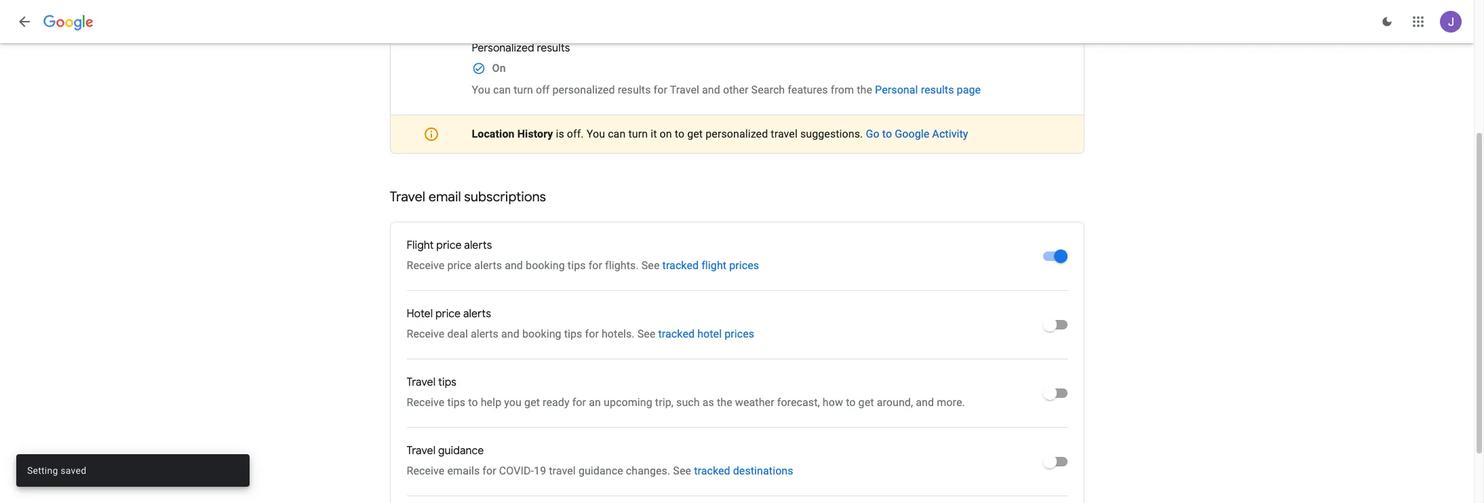 Task type: vqa. For each thing, say whether or not it's contained in the screenshot.
the inegi
no



Task type: locate. For each thing, give the bounding box(es) containing it.
personalized down other
[[706, 128, 768, 140]]

1 vertical spatial see
[[637, 328, 656, 341]]

for left hotels. at the bottom of page
[[585, 328, 599, 341]]

receive inside flight price alerts receive price alerts and booking tips for flights. see tracked flight prices
[[407, 259, 445, 272]]

the right as
[[717, 396, 732, 409]]

and
[[702, 83, 720, 96], [505, 259, 523, 272], [501, 328, 520, 341], [916, 396, 934, 409]]

prices right "hotel"
[[725, 328, 754, 341]]

for
[[654, 83, 667, 96], [589, 259, 602, 272], [585, 328, 599, 341], [572, 396, 586, 409], [483, 465, 496, 478]]

see
[[642, 259, 660, 272], [637, 328, 656, 341], [673, 465, 691, 478]]

tips inside flight price alerts receive price alerts and booking tips for flights. see tracked flight prices
[[568, 259, 586, 272]]

tracked inside hotel price alerts receive deal alerts and booking tips for hotels. see tracked hotel prices
[[658, 328, 695, 341]]

2 horizontal spatial get
[[858, 396, 874, 409]]

you
[[472, 83, 490, 96], [587, 128, 605, 140]]

1 vertical spatial price
[[447, 259, 471, 272]]

0 horizontal spatial the
[[717, 396, 732, 409]]

for left the "an"
[[572, 396, 586, 409]]

prices
[[729, 259, 759, 272], [725, 328, 754, 341]]

such
[[676, 396, 700, 409]]

1 horizontal spatial travel
[[771, 128, 798, 140]]

0 vertical spatial see
[[642, 259, 660, 272]]

tips
[[568, 259, 586, 272], [564, 328, 582, 341], [438, 376, 456, 389], [447, 396, 465, 409]]

1 vertical spatial can
[[608, 128, 626, 140]]

hotel
[[697, 328, 722, 341]]

see inside travel guidance receive emails for covid-19 travel guidance changes. see tracked destinations
[[673, 465, 691, 478]]

1 horizontal spatial get
[[687, 128, 703, 140]]

see inside flight price alerts receive price alerts and booking tips for flights. see tracked flight prices
[[642, 259, 660, 272]]

1 vertical spatial turn
[[628, 128, 648, 140]]

can left it
[[608, 128, 626, 140]]

travel down search
[[771, 128, 798, 140]]

you up location
[[472, 83, 490, 96]]

travel inside travel guidance receive emails for covid-19 travel guidance changes. see tracked destinations
[[407, 444, 436, 458]]

how
[[823, 396, 843, 409]]

0 vertical spatial prices
[[729, 259, 759, 272]]

turn left off
[[514, 83, 533, 96]]

receive left emails
[[407, 465, 445, 478]]

price for flight
[[436, 239, 462, 252]]

1 vertical spatial guidance
[[579, 465, 623, 478]]

0 horizontal spatial results
[[537, 41, 570, 55]]

booking inside hotel price alerts receive deal alerts and booking tips for hotels. see tracked hotel prices
[[522, 328, 561, 341]]

for left flights.
[[589, 259, 602, 272]]

help
[[481, 396, 501, 409]]

see for flight price alerts
[[642, 259, 660, 272]]

turn
[[514, 83, 533, 96], [628, 128, 648, 140]]

travel guidance receive emails for covid-19 travel guidance changes. see tracked destinations
[[407, 444, 793, 478]]

tracked left the destinations
[[694, 465, 730, 478]]

personalized results
[[472, 41, 570, 55]]

0 vertical spatial price
[[436, 239, 462, 252]]

tracked left 'flight'
[[662, 259, 699, 272]]

location history is off. you can turn it on to get personalized travel suggestions. go to google activity
[[472, 128, 968, 140]]

you right off.
[[587, 128, 605, 140]]

results up it
[[618, 83, 651, 96]]

1 vertical spatial travel
[[549, 465, 576, 478]]

guidance
[[438, 444, 484, 458], [579, 465, 623, 478]]

tips left hotels. at the bottom of page
[[564, 328, 582, 341]]

subscriptions
[[464, 189, 546, 206]]

travel inside travel tips receive tips to help you get ready for an upcoming trip, such as the weather forecast, how to get around, and more.
[[407, 376, 436, 389]]

price inside hotel price alerts receive deal alerts and booking tips for hotels. see tracked hotel prices
[[435, 307, 461, 321]]

tips left flights.
[[568, 259, 586, 272]]

1 horizontal spatial the
[[857, 83, 872, 96]]

1 vertical spatial personalized
[[706, 128, 768, 140]]

results
[[537, 41, 570, 55], [618, 83, 651, 96], [921, 83, 954, 96]]

on
[[492, 62, 506, 75]]

flight
[[702, 259, 727, 272]]

alerts
[[464, 239, 492, 252], [474, 259, 502, 272], [463, 307, 491, 321], [471, 328, 499, 341]]

tracked
[[662, 259, 699, 272], [658, 328, 695, 341], [694, 465, 730, 478]]

1 horizontal spatial turn
[[628, 128, 648, 140]]

1 vertical spatial prices
[[725, 328, 754, 341]]

see right flights.
[[642, 259, 660, 272]]

0 vertical spatial travel
[[771, 128, 798, 140]]

1 vertical spatial booking
[[522, 328, 561, 341]]

guidance up emails
[[438, 444, 484, 458]]

0 horizontal spatial personalized
[[553, 83, 615, 96]]

1 vertical spatial the
[[717, 396, 732, 409]]

to right on at the left top of page
[[675, 128, 685, 140]]

see right changes.
[[673, 465, 691, 478]]

travel tips receive tips to help you get ready for an upcoming trip, such as the weather forecast, how to get around, and more.
[[407, 376, 965, 409]]

see inside hotel price alerts receive deal alerts and booking tips for hotels. see tracked hotel prices
[[637, 328, 656, 341]]

flights.
[[605, 259, 639, 272]]

to
[[675, 128, 685, 140], [882, 128, 892, 140], [468, 396, 478, 409], [846, 396, 856, 409]]

go back image
[[16, 14, 33, 30]]

covid-
[[499, 465, 534, 478]]

destinations
[[733, 465, 793, 478]]

0 vertical spatial turn
[[514, 83, 533, 96]]

upcoming
[[604, 396, 652, 409]]

more.
[[937, 396, 965, 409]]

travel inside travel guidance receive emails for covid-19 travel guidance changes. see tracked destinations
[[549, 465, 576, 478]]

get right on at the left top of page
[[687, 128, 703, 140]]

changes.
[[626, 465, 670, 478]]

setting saved
[[27, 465, 86, 476]]

flight price alerts receive price alerts and booking tips for flights. see tracked flight prices
[[407, 239, 759, 272]]

the inside travel tips receive tips to help you get ready for an upcoming trip, such as the weather forecast, how to get around, and more.
[[717, 396, 732, 409]]

2 vertical spatial see
[[673, 465, 691, 478]]

travel
[[771, 128, 798, 140], [549, 465, 576, 478]]

0 vertical spatial tracked
[[662, 259, 699, 272]]

1 vertical spatial you
[[587, 128, 605, 140]]

receive
[[407, 259, 445, 272], [407, 328, 445, 341], [407, 396, 445, 409], [407, 465, 445, 478]]

hotel price alerts receive deal alerts and booking tips for hotels. see tracked hotel prices
[[407, 307, 754, 341]]

4 receive from the top
[[407, 465, 445, 478]]

is
[[556, 128, 564, 140]]

hotels.
[[602, 328, 635, 341]]

get
[[687, 128, 703, 140], [524, 396, 540, 409], [858, 396, 874, 409]]

receive left help
[[407, 396, 445, 409]]

results left the page
[[921, 83, 954, 96]]

0 horizontal spatial travel
[[549, 465, 576, 478]]

for inside flight price alerts receive price alerts and booking tips for flights. see tracked flight prices
[[589, 259, 602, 272]]

personalized right off
[[553, 83, 615, 96]]

the right from
[[857, 83, 872, 96]]

0 horizontal spatial guidance
[[438, 444, 484, 458]]

for inside travel tips receive tips to help you get ready for an upcoming trip, such as the weather forecast, how to get around, and more.
[[572, 396, 586, 409]]

prices right 'flight'
[[729, 259, 759, 272]]

booking inside flight price alerts receive price alerts and booking tips for flights. see tracked flight prices
[[526, 259, 565, 272]]

prices inside flight price alerts receive price alerts and booking tips for flights. see tracked flight prices
[[729, 259, 759, 272]]

travel
[[670, 83, 699, 96], [390, 189, 425, 206], [407, 376, 436, 389], [407, 444, 436, 458]]

2 vertical spatial tracked
[[694, 465, 730, 478]]

prices for flight price alerts
[[729, 259, 759, 272]]

tracked left "hotel"
[[658, 328, 695, 341]]

tracked flight prices link
[[662, 259, 759, 272]]

travel for travel guidance receive emails for covid-19 travel guidance changes. see tracked destinations
[[407, 444, 436, 458]]

prices inside hotel price alerts receive deal alerts and booking tips for hotels. see tracked hotel prices
[[725, 328, 754, 341]]

and inside hotel price alerts receive deal alerts and booking tips for hotels. see tracked hotel prices
[[501, 328, 520, 341]]

turn left it
[[628, 128, 648, 140]]

get right 'you'
[[524, 396, 540, 409]]

for right emails
[[483, 465, 496, 478]]

price
[[436, 239, 462, 252], [447, 259, 471, 272], [435, 307, 461, 321]]

0 vertical spatial booking
[[526, 259, 565, 272]]

1 receive from the top
[[407, 259, 445, 272]]

you
[[504, 396, 522, 409]]

email
[[428, 189, 461, 206]]

booking
[[526, 259, 565, 272], [522, 328, 561, 341]]

receive down flight
[[407, 259, 445, 272]]

2 receive from the top
[[407, 328, 445, 341]]

can
[[493, 83, 511, 96], [608, 128, 626, 140]]

results up off
[[537, 41, 570, 55]]

trip,
[[655, 396, 674, 409]]

go
[[866, 128, 880, 140]]

see right hotels. at the bottom of page
[[637, 328, 656, 341]]

can down on
[[493, 83, 511, 96]]

0 vertical spatial personalized
[[553, 83, 615, 96]]

hotel
[[407, 307, 433, 321]]

for inside hotel price alerts receive deal alerts and booking tips for hotels. see tracked hotel prices
[[585, 328, 599, 341]]

0 horizontal spatial can
[[493, 83, 511, 96]]

0 horizontal spatial you
[[472, 83, 490, 96]]

deal
[[447, 328, 468, 341]]

personalized
[[553, 83, 615, 96], [706, 128, 768, 140]]

travel email subscriptions
[[390, 189, 546, 206]]

3 receive from the top
[[407, 396, 445, 409]]

tracked destinations link
[[694, 465, 793, 478]]

get left around,
[[858, 396, 874, 409]]

1 vertical spatial tracked
[[658, 328, 695, 341]]

receive inside hotel price alerts receive deal alerts and booking tips for hotels. see tracked hotel prices
[[407, 328, 445, 341]]

travel right 19
[[549, 465, 576, 478]]

tracked inside flight price alerts receive price alerts and booking tips for flights. see tracked flight prices
[[662, 259, 699, 272]]

guidance left changes.
[[579, 465, 623, 478]]

2 vertical spatial price
[[435, 307, 461, 321]]

the
[[857, 83, 872, 96], [717, 396, 732, 409]]

receive down hotel
[[407, 328, 445, 341]]

tips inside hotel price alerts receive deal alerts and booking tips for hotels. see tracked hotel prices
[[564, 328, 582, 341]]

activity
[[932, 128, 968, 140]]



Task type: describe. For each thing, give the bounding box(es) containing it.
price for hotel
[[435, 307, 461, 321]]

go to google activity link
[[866, 128, 968, 140]]

location
[[472, 128, 515, 140]]

0 horizontal spatial get
[[524, 396, 540, 409]]

an
[[589, 396, 601, 409]]

0 horizontal spatial turn
[[514, 83, 533, 96]]

features
[[788, 83, 828, 96]]

it
[[651, 128, 657, 140]]

for for flight price alerts
[[589, 259, 602, 272]]

ready
[[543, 396, 570, 409]]

tracked hotel prices link
[[658, 328, 754, 341]]

change appearance image
[[1371, 5, 1403, 38]]

tracked for flight price alerts
[[662, 259, 699, 272]]

weather
[[735, 396, 774, 409]]

1 horizontal spatial guidance
[[579, 465, 623, 478]]

around,
[[877, 396, 913, 409]]

see for hotel price alerts
[[637, 328, 656, 341]]

1 horizontal spatial personalized
[[706, 128, 768, 140]]

for for travel tips
[[572, 396, 586, 409]]

personalized
[[472, 41, 534, 55]]

0 vertical spatial guidance
[[438, 444, 484, 458]]

personal results page link
[[875, 83, 981, 96]]

search
[[751, 83, 785, 96]]

history
[[517, 128, 553, 140]]

other
[[723, 83, 749, 96]]

suggestions.
[[800, 128, 863, 140]]

off.
[[567, 128, 584, 140]]

booking for hotel price alerts
[[522, 328, 561, 341]]

for up on at the left top of page
[[654, 83, 667, 96]]

setting
[[27, 465, 58, 476]]

booking for flight price alerts
[[526, 259, 565, 272]]

emails
[[447, 465, 480, 478]]

off
[[536, 83, 550, 96]]

tracked for hotel price alerts
[[658, 328, 695, 341]]

receive inside travel guidance receive emails for covid-19 travel guidance changes. see tracked destinations
[[407, 465, 445, 478]]

prices for hotel price alerts
[[725, 328, 754, 341]]

saved
[[61, 465, 86, 476]]

travel for travel email subscriptions
[[390, 189, 425, 206]]

personal
[[875, 83, 918, 96]]

forecast,
[[777, 396, 820, 409]]

and inside flight price alerts receive price alerts and booking tips for flights. see tracked flight prices
[[505, 259, 523, 272]]

2 horizontal spatial results
[[921, 83, 954, 96]]

receive inside travel tips receive tips to help you get ready for an upcoming trip, such as the weather forecast, how to get around, and more.
[[407, 396, 445, 409]]

on
[[660, 128, 672, 140]]

to right how
[[846, 396, 856, 409]]

0 vertical spatial can
[[493, 83, 511, 96]]

for for hotel price alerts
[[585, 328, 599, 341]]

1 horizontal spatial results
[[618, 83, 651, 96]]

to left help
[[468, 396, 478, 409]]

flight
[[407, 239, 434, 252]]

19
[[534, 465, 546, 478]]

0 vertical spatial the
[[857, 83, 872, 96]]

to right go in the top of the page
[[882, 128, 892, 140]]

travel for travel tips receive tips to help you get ready for an upcoming trip, such as the weather forecast, how to get around, and more.
[[407, 376, 436, 389]]

1 horizontal spatial you
[[587, 128, 605, 140]]

as
[[703, 396, 714, 409]]

tips left help
[[447, 396, 465, 409]]

and inside travel tips receive tips to help you get ready for an upcoming trip, such as the weather forecast, how to get around, and more.
[[916, 396, 934, 409]]

google
[[895, 128, 930, 140]]

0 vertical spatial you
[[472, 83, 490, 96]]

for inside travel guidance receive emails for covid-19 travel guidance changes. see tracked destinations
[[483, 465, 496, 478]]

tips down deal
[[438, 376, 456, 389]]

tracked inside travel guidance receive emails for covid-19 travel guidance changes. see tracked destinations
[[694, 465, 730, 478]]

1 horizontal spatial can
[[608, 128, 626, 140]]

page
[[957, 83, 981, 96]]

from
[[831, 83, 854, 96]]

you can turn off personalized results for travel and other search features from the personal results page
[[472, 83, 981, 96]]



